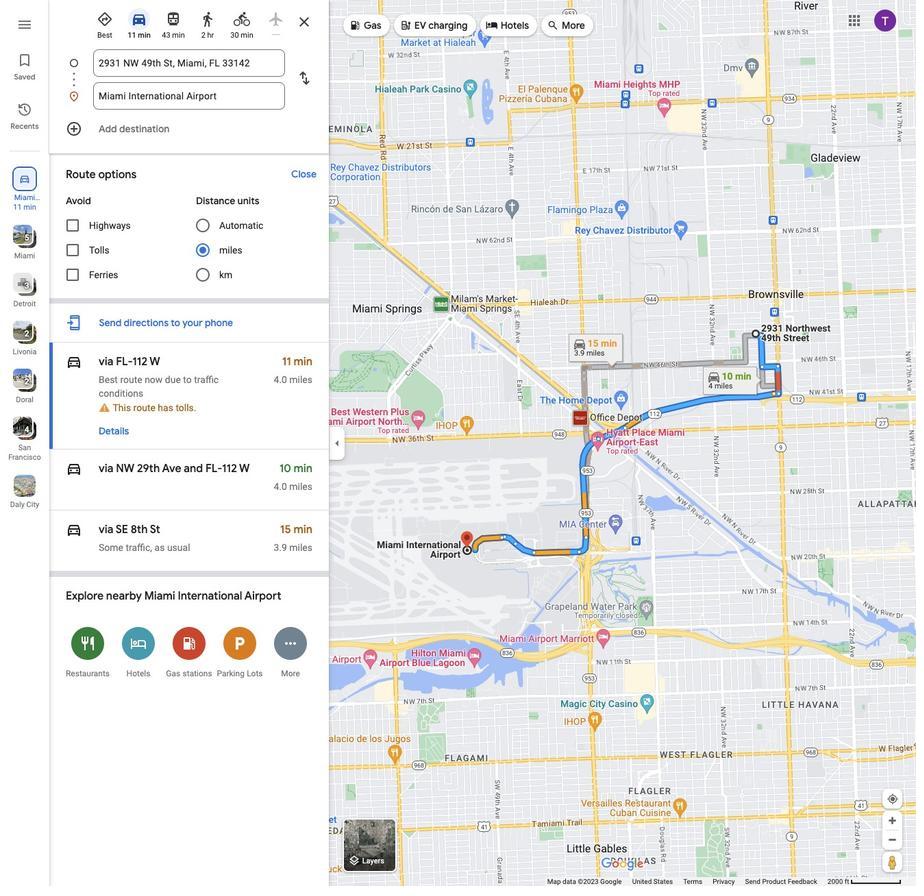 Task type: locate. For each thing, give the bounding box(es) containing it.
driving image
[[131, 11, 147, 27], [66, 352, 82, 372]]

via for fl-112 w
[[99, 355, 113, 369]]

1 horizontal spatial hotels
[[501, 19, 529, 32]]

gas inside button
[[166, 669, 180, 679]]

 list
[[0, 0, 49, 886]]

0 vertical spatial hotels
[[501, 19, 529, 32]]

send left product at the right of the page
[[746, 878, 761, 886]]

zoom out image
[[888, 835, 898, 845]]

usual
[[167, 543, 190, 553]]

daly
[[10, 500, 25, 509]]

1 vertical spatial gas
[[166, 669, 180, 679]]

stations
[[183, 669, 212, 679]]

2 for livonia 2 places element
[[24, 329, 29, 339]]

ferries
[[89, 269, 118, 280]]

1 vertical spatial best
[[99, 374, 118, 385]]

more right lots
[[281, 669, 300, 679]]

miles inside 10 min 4.0 miles
[[290, 481, 313, 492]]

miami
[[14, 252, 35, 261], [144, 590, 175, 604]]

hotels inside button
[[127, 669, 150, 679]]

None field
[[99, 49, 280, 77], [99, 82, 280, 110]]

1 horizontal spatial w
[[239, 462, 250, 476]]

this
[[113, 403, 131, 414]]

 gas
[[349, 17, 382, 33]]

0 horizontal spatial more
[[281, 669, 300, 679]]

2 driving image from the top
[[66, 521, 82, 540]]

list
[[49, 49, 329, 110]]

43
[[162, 31, 170, 40]]

 for se 8th st
[[66, 521, 82, 540]]

send product feedback
[[746, 878, 818, 886]]

hotels inside  hotels
[[501, 19, 529, 32]]

2 left 'hr'
[[201, 31, 206, 40]]

your
[[183, 317, 203, 329]]

0 vertical spatial 2
[[201, 31, 206, 40]]

driving image right francisco
[[66, 460, 82, 479]]

29th
[[137, 462, 160, 476]]

miami right nearby
[[144, 590, 175, 604]]

112 right and
[[222, 462, 237, 476]]

11 min left 43
[[128, 31, 151, 40]]

2 horizontal spatial 11
[[282, 355, 291, 369]]

via inside via se 8th st some traffic, as usual
[[99, 523, 113, 537]]

2
[[201, 31, 206, 40], [24, 329, 29, 339], [24, 377, 29, 387]]

1 vertical spatial fl-
[[206, 462, 222, 476]]

none field down starting point 2931 nw 49th st, miami, fl 33142 field
[[99, 82, 280, 110]]

4.0
[[274, 374, 287, 385], [274, 481, 287, 492]]

2000 ft button
[[828, 878, 902, 886]]

send left directions
[[99, 317, 122, 329]]

1 vertical spatial miami
[[144, 590, 175, 604]]

1 vertical spatial none field
[[99, 82, 280, 110]]

1 horizontal spatial 11 min
[[128, 31, 151, 40]]

1 vertical spatial 11
[[13, 203, 22, 212]]

30 min radio
[[228, 5, 256, 40]]

city
[[26, 500, 39, 509]]

route up conditions
[[120, 374, 142, 385]]

1 horizontal spatial fl-
[[206, 462, 222, 476]]

0 vertical spatial driving image
[[66, 460, 82, 479]]

ev
[[415, 19, 426, 32]]

2 up 'livonia'
[[24, 329, 29, 339]]

miles
[[219, 245, 242, 256], [290, 374, 313, 385], [290, 481, 313, 492], [290, 543, 313, 553]]

min inside radio
[[172, 31, 185, 40]]

0 vertical spatial best
[[97, 31, 112, 40]]

2 places element up doral
[[15, 376, 29, 388]]

st
[[150, 523, 160, 537]]

units
[[238, 195, 260, 207]]

close
[[291, 168, 317, 180]]

best inside "option"
[[97, 31, 112, 40]]

to inside best route now due to traffic conditions
[[183, 374, 192, 385]]

4.0 inside 10 min 4.0 miles
[[274, 481, 287, 492]]

detroit
[[13, 300, 36, 309]]

1 vertical spatial via
[[99, 462, 113, 476]]

2 places element up 'livonia'
[[15, 328, 29, 340]]

driving image
[[66, 460, 82, 479], [66, 521, 82, 540]]

2 places element for doral
[[15, 376, 29, 388]]

2 vertical spatial via
[[99, 523, 113, 537]]

0 vertical spatial more
[[562, 19, 585, 32]]

2 4.0 from the top
[[274, 481, 287, 492]]

best up conditions
[[99, 374, 118, 385]]

1 horizontal spatial 11
[[128, 31, 136, 40]]

1 via from the top
[[99, 355, 113, 369]]

Destination Miami International Airport field
[[99, 88, 280, 104]]

route for now
[[120, 374, 142, 385]]

route options
[[66, 168, 137, 182]]

send product feedback button
[[746, 878, 818, 886]]

hr
[[207, 31, 214, 40]]

recents
[[11, 121, 39, 131]]

fl- up conditions
[[116, 355, 132, 369]]

1 vertical spatial 4.0
[[274, 481, 287, 492]]

miles inside 11 min 4.0 miles
[[290, 374, 313, 385]]

1 horizontal spatial gas
[[364, 19, 382, 32]]

0 horizontal spatial fl-
[[116, 355, 132, 369]]

2 hr
[[201, 31, 214, 40]]

3 via from the top
[[99, 523, 113, 537]]

via left the nw
[[99, 462, 113, 476]]

2 via from the top
[[99, 462, 113, 476]]

gas stations
[[166, 669, 212, 679]]

©2023
[[578, 878, 599, 886]]

0 horizontal spatial to
[[171, 317, 180, 329]]

list item down '43 min'
[[49, 49, 329, 93]]

fl-
[[116, 355, 132, 369], [206, 462, 222, 476]]

 left "se"
[[66, 521, 82, 540]]

nearby
[[106, 590, 142, 604]]

saved
[[14, 72, 35, 82]]

1 vertical spatial 2 places element
[[15, 376, 29, 388]]

w left the 10
[[239, 462, 250, 476]]

2 vertical spatial 11
[[282, 355, 291, 369]]

2 for 2 hr
[[201, 31, 206, 40]]

 right francisco
[[66, 460, 82, 479]]

2 vertical spatial 2
[[24, 377, 29, 387]]

gas
[[364, 19, 382, 32], [166, 669, 180, 679]]

list item down starting point 2931 nw 49th st, miami, fl 33142 field
[[49, 82, 329, 110]]

destination
[[119, 123, 170, 135]]

112 up now
[[132, 355, 147, 369]]

2 2 places element from the top
[[15, 376, 29, 388]]

None radio
[[262, 5, 291, 35]]

best travel modes image
[[97, 11, 113, 27]]

 right 'livonia'
[[66, 352, 82, 372]]

3
[[24, 281, 29, 291]]

min inside the  list
[[24, 203, 36, 212]]

more right 
[[562, 19, 585, 32]]

1 vertical spatial send
[[746, 878, 761, 886]]

parking lots button
[[215, 619, 265, 686]]

united states button
[[633, 878, 673, 886]]

driving image inside 11 min option
[[131, 11, 147, 27]]

0 horizontal spatial gas
[[166, 669, 180, 679]]

1 horizontal spatial to
[[183, 374, 192, 385]]

footer
[[548, 878, 828, 886]]

route inside best route now due to traffic conditions
[[120, 374, 142, 385]]

0 horizontal spatial driving image
[[66, 352, 82, 372]]

hotels right the 
[[501, 19, 529, 32]]

miles for 15
[[290, 543, 313, 553]]

0 vertical spatial driving image
[[131, 11, 147, 27]]

has
[[158, 403, 173, 414]]

1 horizontal spatial 112
[[222, 462, 237, 476]]

driving image left "se"
[[66, 521, 82, 540]]

more inside button
[[281, 669, 300, 679]]


[[349, 17, 361, 33]]

best down best travel modes image
[[97, 31, 112, 40]]

2 none field from the top
[[99, 82, 280, 110]]

send inside directions main content
[[99, 317, 122, 329]]

4.0 inside 11 min 4.0 miles
[[274, 374, 287, 385]]

0 horizontal spatial 112
[[132, 355, 147, 369]]

hotels button
[[113, 619, 164, 686]]

parking
[[217, 669, 245, 679]]

send directions to your phone
[[99, 317, 233, 329]]

1 vertical spatial driving image
[[66, 521, 82, 540]]

gas right 
[[364, 19, 382, 32]]

1 horizontal spatial miami
[[144, 590, 175, 604]]

0 vertical spatial to
[[171, 317, 180, 329]]

send inside footer
[[746, 878, 761, 886]]

miles for 11
[[290, 374, 313, 385]]

se
[[116, 523, 128, 537]]

to right "due"
[[183, 374, 192, 385]]

more
[[562, 19, 585, 32], [281, 669, 300, 679]]

route left has
[[133, 403, 156, 414]]

footer containing map data ©2023 google
[[548, 878, 828, 886]]

30 min
[[231, 31, 253, 40]]

driving image right 'livonia'
[[66, 352, 82, 372]]

1 vertical spatial hotels
[[127, 669, 150, 679]]

11 min up 5
[[13, 203, 36, 212]]

send directions to your phone button
[[92, 309, 240, 337]]

5
[[24, 233, 29, 243]]

avoid
[[66, 195, 91, 207]]

min
[[138, 31, 151, 40], [172, 31, 185, 40], [241, 31, 253, 40], [24, 203, 36, 212], [294, 355, 313, 369], [294, 462, 313, 476], [294, 523, 313, 537]]

1 horizontal spatial more
[[562, 19, 585, 32]]

1 vertical spatial 2
[[24, 329, 29, 339]]

11
[[128, 31, 136, 40], [13, 203, 22, 212], [282, 355, 291, 369]]

1 vertical spatial to
[[183, 374, 192, 385]]

1 horizontal spatial driving image
[[131, 11, 147, 27]]

 down recents
[[19, 171, 31, 186]]

conditions
[[99, 388, 143, 399]]

none field for second list item from the bottom of the list in the google maps element
[[99, 49, 280, 77]]

0 vertical spatial none field
[[99, 49, 280, 77]]

none field down '43 min'
[[99, 49, 280, 77]]

1 vertical spatial more
[[281, 669, 300, 679]]

via nw 29th ave and fl-112 w
[[99, 462, 250, 476]]

4
[[24, 425, 29, 435]]

none field for second list item from the top of the list in the google maps element
[[99, 82, 280, 110]]

via up conditions
[[99, 355, 113, 369]]

0 horizontal spatial hotels
[[127, 669, 150, 679]]

0 vertical spatial via
[[99, 355, 113, 369]]

3 places element
[[15, 280, 29, 292]]

0 horizontal spatial send
[[99, 317, 122, 329]]

0 horizontal spatial 11
[[13, 203, 22, 212]]

to left your
[[171, 317, 180, 329]]

1 horizontal spatial send
[[746, 878, 761, 886]]

driving image left transit "image"
[[131, 11, 147, 27]]

best for best
[[97, 31, 112, 40]]

1 none field from the top
[[99, 49, 280, 77]]

2 up doral
[[24, 377, 29, 387]]

min inside 15 min 3.9 miles
[[294, 523, 313, 537]]

1 vertical spatial 112
[[222, 462, 237, 476]]

1 vertical spatial route
[[133, 403, 156, 414]]

1 vertical spatial driving image
[[66, 352, 82, 372]]

0 vertical spatial 11
[[128, 31, 136, 40]]

nw
[[116, 462, 134, 476]]

1 driving image from the top
[[66, 460, 82, 479]]

send for send product feedback
[[746, 878, 761, 886]]

0 vertical spatial 2 places element
[[15, 328, 29, 340]]

avoid highways
[[66, 195, 131, 231]]

0 horizontal spatial w
[[150, 355, 160, 369]]

0 vertical spatial route
[[120, 374, 142, 385]]

now
[[145, 374, 163, 385]]

list item
[[49, 49, 329, 93], [49, 82, 329, 110]]

0 vertical spatial fl-
[[116, 355, 132, 369]]

1 vertical spatial 11 min
[[13, 203, 36, 212]]

4.0 for 10 min
[[274, 481, 287, 492]]

show street view coverage image
[[883, 852, 903, 873]]

international
[[178, 590, 242, 604]]

miles inside 15 min 3.9 miles
[[290, 543, 313, 553]]

reverse starting point and destination image
[[296, 70, 313, 86]]

0 vertical spatial miami
[[14, 252, 35, 261]]

directions
[[124, 317, 169, 329]]

ave
[[162, 462, 181, 476]]

0 vertical spatial 112
[[132, 355, 147, 369]]

tolls
[[89, 245, 109, 256]]

2 places element
[[15, 328, 29, 340], [15, 376, 29, 388]]

fl- right and
[[206, 462, 222, 476]]

Starting point 2931 NW 49th St, Miami, FL 33142 field
[[99, 55, 280, 71]]

0 horizontal spatial miami
[[14, 252, 35, 261]]

via left "se"
[[99, 523, 113, 537]]

best inside best route now due to traffic conditions
[[99, 374, 118, 385]]

2 for doral's 2 places element
[[24, 377, 29, 387]]

miami down 5
[[14, 252, 35, 261]]

phone
[[205, 317, 233, 329]]

1 2 places element from the top
[[15, 328, 29, 340]]

0 vertical spatial send
[[99, 317, 122, 329]]

1 4.0 from the top
[[274, 374, 287, 385]]

flights image
[[268, 11, 285, 27]]

best
[[97, 31, 112, 40], [99, 374, 118, 385]]


[[19, 171, 31, 186], [66, 352, 82, 372], [66, 460, 82, 479], [66, 521, 82, 540]]

2 inside radio
[[201, 31, 206, 40]]

gas left stations
[[166, 669, 180, 679]]

0 horizontal spatial 11 min
[[13, 203, 36, 212]]

gas stations button
[[164, 619, 215, 686]]

0 vertical spatial 11 min
[[128, 31, 151, 40]]

driving image containing 
[[66, 352, 82, 372]]

112
[[132, 355, 147, 369], [222, 462, 237, 476]]

traffic
[[194, 374, 219, 385]]

0 vertical spatial gas
[[364, 19, 382, 32]]

2000 ft
[[828, 878, 850, 886]]

0 vertical spatial 4.0
[[274, 374, 287, 385]]

11 min radio
[[125, 5, 154, 40]]

w up now
[[150, 355, 160, 369]]

hotels left gas stations
[[127, 669, 150, 679]]



Task type: vqa. For each thing, say whether or not it's contained in the screenshot.


Task type: describe. For each thing, give the bounding box(es) containing it.
map data ©2023 google
[[548, 878, 622, 886]]

 ev charging
[[399, 17, 468, 33]]

restaurants
[[66, 669, 110, 679]]

layers
[[362, 857, 385, 866]]

data
[[563, 878, 576, 886]]

4 places element
[[15, 424, 29, 436]]

cycling image
[[234, 11, 250, 27]]

miami inside the  list
[[14, 252, 35, 261]]

restaurants button
[[62, 619, 113, 686]]

to inside button
[[171, 317, 180, 329]]

Best radio
[[90, 5, 119, 40]]

details button
[[92, 419, 136, 444]]

directions main content
[[49, 0, 329, 886]]

miles for 10
[[290, 481, 313, 492]]

tolls.
[[176, 403, 196, 414]]

charging
[[429, 19, 468, 32]]

add destination button
[[49, 115, 329, 143]]

automatic
[[219, 220, 264, 231]]

add
[[99, 123, 117, 135]]

zoom in image
[[888, 816, 898, 826]]

explore nearby miami international airport
[[66, 590, 281, 604]]

11 min inside the  list
[[13, 203, 36, 212]]

2 places element for livonia
[[15, 328, 29, 340]]

miles inside distance units option group
[[219, 245, 242, 256]]

15
[[280, 523, 291, 537]]

1 vertical spatial w
[[239, 462, 250, 476]]

via for nw 29th ave and fl-112 w
[[99, 462, 113, 476]]

via se 8th st some traffic, as usual
[[99, 523, 190, 553]]

transit image
[[165, 11, 182, 27]]

gas inside  gas
[[364, 19, 382, 32]]

via fl-112 w
[[99, 355, 160, 369]]

san
[[18, 444, 31, 452]]

lots
[[247, 669, 263, 679]]

km
[[219, 269, 233, 280]]

2000
[[828, 878, 843, 886]]

san francisco
[[8, 444, 41, 462]]

driving image for se 8th st
[[66, 521, 82, 540]]

min inside 11 min 4.0 miles
[[294, 355, 313, 369]]

send for send directions to your phone
[[99, 317, 122, 329]]

as
[[155, 543, 165, 553]]

min inside 10 min 4.0 miles
[[294, 462, 313, 476]]

francisco
[[8, 453, 41, 462]]

show your location image
[[887, 793, 899, 806]]

recents button
[[0, 96, 49, 134]]

united
[[633, 878, 652, 886]]

close directions image
[[296, 14, 313, 30]]

none field starting point 2931 nw 49th st, miami, fl 33142
[[99, 49, 280, 77]]

11 inside 11 min option
[[128, 31, 136, 40]]

livonia
[[13, 348, 37, 357]]

footer inside google maps element
[[548, 878, 828, 886]]

privacy button
[[713, 878, 735, 886]]

traffic,
[[126, 543, 152, 553]]

google maps element
[[0, 0, 917, 886]]

route
[[66, 168, 96, 182]]

43 min
[[162, 31, 185, 40]]

privacy
[[713, 878, 735, 886]]


[[486, 17, 498, 33]]

11 min inside option
[[128, 31, 151, 40]]

options
[[98, 168, 137, 182]]

miami inside directions main content
[[144, 590, 175, 604]]

collapse side panel image
[[330, 436, 345, 451]]

distance
[[196, 195, 235, 207]]

11 inside the  list
[[13, 203, 22, 212]]

11 inside 11 min 4.0 miles
[[282, 355, 291, 369]]

due
[[165, 374, 181, 385]]

8th
[[131, 523, 148, 537]]

highways
[[89, 220, 131, 231]]

30
[[231, 31, 239, 40]]

10 min 4.0 miles
[[274, 462, 313, 492]]


[[547, 17, 560, 33]]

more button
[[265, 619, 316, 686]]

1 list item from the top
[[49, 49, 329, 93]]

daly city button
[[0, 470, 49, 512]]

11 min 4.0 miles
[[274, 355, 313, 385]]

daly city
[[10, 500, 39, 509]]

route for has
[[133, 403, 156, 414]]

terms
[[684, 878, 703, 886]]

distance units option group
[[196, 189, 313, 288]]

some
[[99, 543, 123, 553]]

more inside  more
[[562, 19, 585, 32]]

map
[[548, 878, 561, 886]]

feedback
[[788, 878, 818, 886]]

2 list item from the top
[[49, 82, 329, 110]]

close button
[[285, 162, 324, 186]]


[[399, 17, 412, 33]]

 for nw 29th ave and fl-112 w
[[66, 460, 82, 479]]

0 vertical spatial w
[[150, 355, 160, 369]]

product
[[763, 878, 787, 886]]

43 min radio
[[159, 5, 188, 40]]

 for fl-112 w
[[66, 352, 82, 372]]

 more
[[547, 17, 585, 33]]

2 hr radio
[[193, 5, 222, 40]]

and
[[184, 462, 203, 476]]

saved button
[[0, 47, 49, 85]]

united states
[[633, 878, 673, 886]]

3.9
[[274, 543, 287, 553]]

5 places element
[[15, 232, 29, 244]]

 inside list
[[19, 171, 31, 186]]

list inside google maps element
[[49, 49, 329, 110]]

15 min 3.9 miles
[[274, 523, 313, 553]]

menu image
[[16, 16, 33, 33]]

details
[[99, 425, 129, 438]]

ft
[[845, 878, 850, 886]]

none field destination miami international airport
[[99, 82, 280, 110]]

driving image for nw 29th ave and fl-112 w
[[66, 460, 82, 479]]

4.0 for 11 min
[[274, 374, 287, 385]]

 hotels
[[486, 17, 529, 33]]

this route has tolls.
[[113, 403, 196, 414]]

airport
[[245, 590, 281, 604]]

doral
[[16, 396, 33, 404]]

warning tooltip
[[99, 403, 110, 413]]

driving image inside directions main content
[[66, 352, 82, 372]]

walking image
[[200, 11, 216, 27]]

10
[[279, 462, 291, 476]]

best for best route now due to traffic conditions
[[99, 374, 118, 385]]

add destination
[[99, 123, 170, 135]]

terms button
[[684, 878, 703, 886]]

google account: tyler black  
(blacklashes1000@gmail.com) image
[[875, 9, 897, 31]]

distance units
[[196, 195, 260, 207]]



